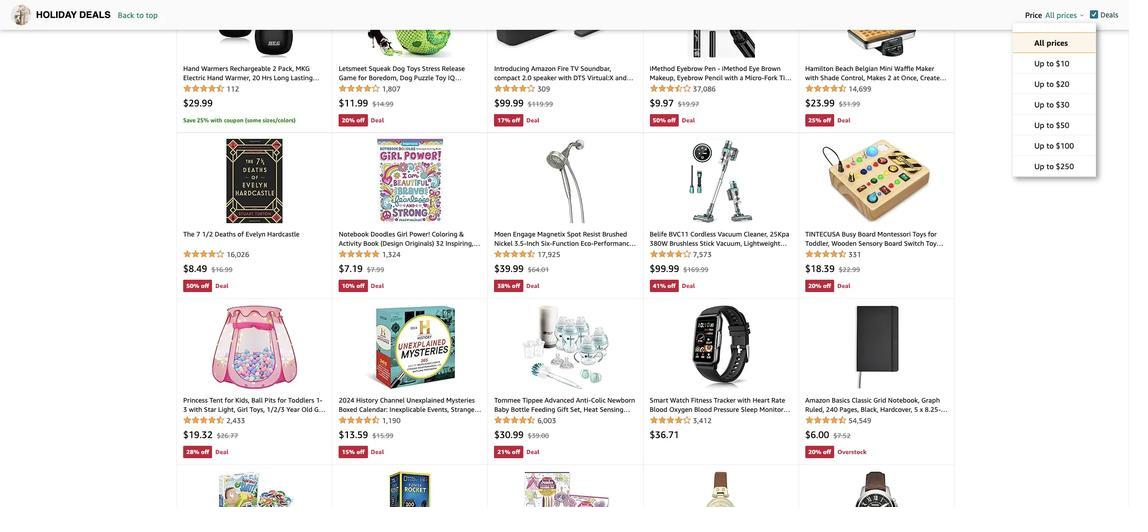 Task type: locate. For each thing, give the bounding box(es) containing it.
0 vertical spatial 20%
[[342, 116, 355, 124]]

0 horizontal spatial inch
[[526, 239, 539, 247]]

to for $20
[[1046, 79, 1054, 89]]

2 vertical spatial 20% off
[[808, 448, 831, 456]]

$99.99 for $99.99 $119.99
[[494, 97, 524, 108]]

$7.19
[[339, 263, 363, 274]]

1 vertical spatial all
[[1034, 38, 1045, 47]]

0 vertical spatial 50%
[[653, 116, 666, 124]]

off right 10%
[[356, 282, 365, 290]]

checkbox image
[[1090, 10, 1098, 18]]

amazon basics classic grid notebook, graph ruled, 240 pages, black, hardcover, 5 x 8.25- inch
[[805, 396, 941, 423]]

function
[[552, 239, 579, 247]]

compact
[[494, 73, 520, 82]]

off down $11.99 $14.99 at top
[[356, 116, 365, 124]]

8.25-
[[925, 405, 941, 414]]

and right virtual:x
[[615, 73, 627, 82]]

deal down $39.00
[[526, 448, 539, 456]]

50% off down $9.97
[[653, 116, 676, 124]]

brown
[[761, 64, 781, 72], [767, 92, 786, 100]]

$8.49 $16.99
[[183, 263, 233, 274]]

all up up to $10
[[1034, 38, 1045, 47]]

deal down $14.99
[[371, 116, 384, 124]]

1 horizontal spatial 25%
[[808, 116, 821, 124]]

deals
[[79, 9, 111, 20], [1101, 10, 1118, 19]]

pits
[[265, 396, 276, 404]]

1 horizontal spatial imethod
[[722, 64, 747, 72]]

to left '$50'
[[1046, 120, 1054, 130]]

20% down the $6.00
[[808, 448, 821, 456]]

for
[[225, 396, 234, 404], [277, 396, 286, 404], [216, 415, 225, 423]]

1 horizontal spatial amazon
[[805, 396, 830, 404]]

$99.99
[[494, 97, 524, 108], [650, 263, 679, 274]]

1 vertical spatial 50% off
[[186, 282, 209, 290]]

to left $250
[[1046, 162, 1054, 171]]

speaker
[[533, 73, 557, 82]]

imethod up makeup,
[[650, 64, 675, 72]]

$20
[[1056, 79, 1070, 89]]

princess
[[183, 396, 208, 404]]

7
[[196, 230, 200, 238]]

the 7 1/2 deaths of evelyn hardcastle
[[183, 230, 299, 238]]

1 vertical spatial amazon
[[805, 396, 830, 404]]

deal for $9.97 $19.97
[[682, 116, 695, 124]]

handheld
[[530, 248, 559, 257]]

1 vertical spatial 20% off
[[808, 282, 831, 290]]

off down $18.39 $22.99
[[823, 282, 831, 290]]

up
[[1034, 59, 1044, 68], [1034, 79, 1044, 89], [1034, 100, 1044, 109], [1034, 120, 1044, 130], [1034, 141, 1044, 150], [1034, 162, 1044, 171]]

up to $30
[[1034, 100, 1070, 109]]

50% down "$8.49"
[[186, 282, 199, 290]]

0 horizontal spatial all
[[726, 92, 734, 100]]

dark
[[751, 92, 765, 100]]

20% off down $11.99
[[342, 116, 365, 124]]

imethod up a
[[722, 64, 747, 72]]

to left the top
[[136, 10, 144, 20]]

all prices up up to $10
[[1034, 38, 1068, 47]]

1 vertical spatial and
[[686, 92, 697, 100]]

up for up to $250
[[1034, 162, 1044, 171]]

a
[[740, 73, 743, 82]]

removable
[[494, 248, 528, 257]]

girl down kids, at the left of page
[[237, 405, 248, 414]]

1 vertical spatial 50%
[[186, 282, 199, 290]]

of
[[238, 230, 244, 238]]

gift
[[557, 405, 569, 414]]

basics
[[832, 396, 850, 404]]

off right 21%
[[512, 448, 520, 456]]

moen
[[494, 230, 511, 238]]

magnetix
[[537, 230, 565, 238]]

system,
[[550, 258, 574, 266]]

holiday deals image
[[11, 5, 31, 25]]

deals left back
[[79, 9, 111, 20]]

anne klein women's leather strap watch image
[[704, 471, 738, 507]]

nickel
[[494, 239, 513, 247]]

0 vertical spatial all prices
[[1045, 10, 1077, 20]]

1 vertical spatial $99.99
[[650, 263, 679, 274]]

1 horizontal spatial all
[[1034, 38, 1045, 47]]

with down princess
[[189, 405, 202, 414]]

up down the up to $100
[[1034, 162, 1044, 171]]

fork
[[764, 73, 778, 82]]

off right 38%
[[512, 282, 520, 290]]

0 horizontal spatial imethod
[[650, 64, 675, 72]]

1 horizontal spatial $99.99
[[650, 263, 679, 274]]

0 horizontal spatial 50%
[[186, 282, 199, 290]]

0 horizontal spatial deals
[[79, 9, 111, 20]]

performance
[[594, 239, 633, 247]]

deal down the $31.99
[[837, 116, 850, 124]]

all prices
[[1045, 10, 1077, 20], [1034, 38, 1068, 47]]

off down $9.97 $19.97
[[667, 116, 676, 124]]

with inside moen engage magnetix spot resist brushed nickel 3.5-inch six-function eco-performance removable handheld showerhead with magnetic docking system, 26100epsrn
[[600, 248, 614, 257]]

inch down ruled,
[[805, 415, 818, 423]]

natural
[[707, 83, 730, 91]]

$99.99 up '41% off'
[[650, 263, 679, 274]]

1 horizontal spatial inch
[[805, 415, 818, 423]]

deal down $26.77
[[215, 448, 228, 456]]

0 vertical spatial 20% off
[[342, 116, 365, 124]]

up left $30
[[1034, 100, 1044, 109]]

with left the coupon
[[210, 117, 222, 123]]

deal down $19.97
[[682, 116, 695, 124]]

old
[[301, 405, 312, 414]]

amazon up the speaker
[[531, 64, 556, 72]]

2 girl from the left
[[314, 405, 325, 414]]

3,412
[[693, 416, 712, 425]]

25% right save
[[197, 117, 209, 123]]

prices up up to $10
[[1047, 38, 1068, 47]]

prices
[[1057, 10, 1077, 20], [1047, 38, 1068, 47]]

off for $30.99 $39.00
[[512, 448, 520, 456]]

deal for $11.99 $14.99
[[371, 116, 384, 124]]

$9.97
[[650, 97, 674, 108]]

deal for $39.99 $64.01
[[526, 282, 539, 290]]

20% down $11.99
[[342, 116, 355, 124]]

brown down the brows
[[767, 92, 786, 100]]

1 vertical spatial inch
[[805, 415, 818, 423]]

off down "$23.99 $31.99" on the right top of the page
[[823, 116, 831, 124]]

tent
[[209, 396, 223, 404]]

0 horizontal spatial $99.99
[[494, 97, 524, 108]]

37,086
[[693, 84, 716, 93]]

all prices left popover image
[[1045, 10, 1077, 20]]

5 up from the top
[[1034, 141, 1044, 150]]

20% down the $18.39
[[808, 282, 821, 290]]

14,699
[[848, 84, 871, 93]]

20% for $18.39
[[808, 282, 821, 290]]

1 horizontal spatial 50%
[[653, 116, 666, 124]]

all right the on
[[726, 92, 734, 100]]

0 horizontal spatial girl
[[237, 405, 248, 414]]

up left $20
[[1034, 79, 1044, 89]]

prices left popover image
[[1057, 10, 1077, 20]]

toddlers
[[288, 396, 314, 404]]

1 up from the top
[[1034, 59, 1044, 68]]

with down performance
[[600, 248, 614, 257]]

ruled,
[[805, 405, 824, 414]]

to for $50
[[1046, 120, 1054, 130]]

up to $50
[[1034, 120, 1070, 130]]

with left a
[[725, 73, 738, 82]]

baby
[[494, 405, 509, 414]]

$39.00
[[528, 432, 549, 440]]

2 vertical spatial all
[[726, 92, 734, 100]]

brown up fork on the top
[[761, 64, 781, 72]]

brows
[[758, 83, 776, 91]]

up left '$50'
[[1034, 120, 1044, 130]]

$119.99
[[528, 100, 553, 108]]

2 horizontal spatial all
[[1045, 10, 1055, 20]]

0 vertical spatial inch
[[526, 239, 539, 247]]

and down creates
[[686, 92, 697, 100]]

deals right checkbox icon
[[1101, 10, 1118, 19]]

$7.99
[[367, 265, 384, 274]]

up down up to $50
[[1034, 141, 1044, 150]]

resist
[[583, 230, 601, 238]]

off for $7.19 $7.99
[[356, 282, 365, 290]]

$16.99
[[211, 265, 233, 274]]

all right 'price'
[[1045, 10, 1055, 20]]

0 vertical spatial amazon
[[531, 64, 556, 72]]

inch
[[526, 239, 539, 247], [805, 415, 818, 423]]

amazon inside introducing amazon fire tv soundbar, compact 2.0 speaker with dts virtual:x and dolby audio, easy setup
[[531, 64, 556, 72]]

to left $30
[[1046, 100, 1054, 109]]

0 vertical spatial all
[[1045, 10, 1055, 20]]

$169.99
[[683, 265, 708, 274]]

deal down $7.99
[[371, 282, 384, 290]]

20% for $6.00
[[808, 448, 821, 456]]

day,
[[736, 92, 749, 100]]

all
[[1045, 10, 1055, 20], [1034, 38, 1045, 47], [726, 92, 734, 100]]

1 horizontal spatial girl
[[314, 405, 325, 414]]

up for up to $100
[[1034, 141, 1044, 150]]

$29.99
[[183, 97, 213, 108]]

$250
[[1056, 162, 1074, 171]]

to left $100
[[1046, 141, 1054, 150]]

50% down $9.97
[[653, 116, 666, 124]]

to for $10
[[1046, 59, 1054, 68]]

colic
[[591, 396, 606, 404]]

with inside introducing amazon fire tv soundbar, compact 2.0 speaker with dts virtual:x and dolby audio, easy setup
[[558, 73, 572, 82]]

off down '$8.49 $16.99'
[[201, 282, 209, 290]]

50% off down "$8.49"
[[186, 282, 209, 290]]

inch down the "engage"
[[526, 239, 539, 247]]

38%
[[497, 282, 510, 290]]

2 vertical spatial 20%
[[808, 448, 821, 456]]

up for up to $20
[[1034, 79, 1044, 89]]

with down the fire
[[558, 73, 572, 82]]

deal down $169.99 at bottom
[[682, 282, 695, 290]]

25% off
[[808, 116, 831, 124]]

$6.00
[[805, 429, 829, 440]]

2 imethod from the left
[[722, 64, 747, 72]]

4 up from the top
[[1034, 120, 1044, 130]]

stays
[[699, 92, 715, 100]]

1 vertical spatial 20%
[[808, 282, 821, 290]]

1-
[[316, 396, 322, 404]]

to left $10
[[1046, 59, 1054, 68]]

0 vertical spatial $99.99
[[494, 97, 524, 108]]

off right 15% on the left of the page
[[356, 448, 365, 456]]

1 horizontal spatial and
[[686, 92, 697, 100]]

inch inside amazon basics classic grid notebook, graph ruled, 240 pages, black, hardcover, 5 x 8.25- inch
[[805, 415, 818, 423]]

off right 17%
[[512, 116, 520, 124]]

and inside imethod eyebrow pen - imethod eye brown makeup, eyebrow pencil with a micro-fork tip applicator creates natural looking brows effortlessly and stays on all day, dark brown
[[686, 92, 697, 100]]

tv
[[570, 64, 579, 72]]

to for $30
[[1046, 100, 1054, 109]]

$11.99 $14.99
[[339, 97, 394, 108]]

national geographic rocket launcher for kids – patent-pending motorized air rocket toy, launch up to 200 ft. with safe landing, kids outdoor toys & model rockets, gifts for boys and girls, space toys image
[[389, 471, 431, 507]]

price
[[1025, 10, 1042, 20]]

5
[[914, 405, 918, 414]]

20% off down the $6.00
[[808, 448, 831, 456]]

0 vertical spatial and
[[615, 73, 627, 82]]

20% off down the $18.39
[[808, 282, 831, 290]]

25% down $23.99
[[808, 116, 821, 124]]

deal down $64.01
[[526, 282, 539, 290]]

dts
[[573, 73, 586, 82]]

up left $10
[[1034, 59, 1044, 68]]

deal down $15.99
[[371, 448, 384, 456]]

to for top
[[136, 10, 144, 20]]

1 horizontal spatial 50% off
[[653, 116, 676, 124]]

0 horizontal spatial and
[[615, 73, 627, 82]]

50% for $8.49
[[186, 282, 199, 290]]

0 vertical spatial 50% off
[[653, 116, 676, 124]]

micro-
[[745, 73, 764, 82]]

deal down $22.99
[[837, 282, 850, 290]]

girl down 1-
[[314, 405, 325, 414]]

fossil grant men's watch with chronograph display and genuine leather or stainless steel band image
[[854, 471, 899, 507]]

6 up from the top
[[1034, 162, 1044, 171]]

off right 28%
[[201, 448, 209, 456]]

41% off
[[653, 282, 676, 290]]

off right 41%
[[667, 282, 676, 290]]

to left $20
[[1046, 79, 1054, 89]]

0 horizontal spatial 50% off
[[186, 282, 209, 290]]

pages,
[[840, 405, 859, 414]]

1 vertical spatial prices
[[1047, 38, 1068, 47]]

deal down $16.99
[[215, 282, 228, 290]]

0 horizontal spatial amazon
[[531, 64, 556, 72]]

off down $6.00 $7.52
[[823, 448, 831, 456]]

240
[[826, 405, 838, 414]]

1 girl from the left
[[237, 405, 248, 414]]

deal down $119.99
[[526, 116, 539, 124]]

3 up from the top
[[1034, 100, 1044, 109]]

2 up from the top
[[1034, 79, 1044, 89]]

evelyn
[[246, 230, 266, 238]]

49''
[[249, 424, 260, 432]]

spot
[[567, 230, 581, 238]]

$99.99 down dolby
[[494, 97, 524, 108]]

2.0
[[522, 73, 532, 82]]

back
[[118, 10, 134, 20]]

moen engage magnetix spot resist brushed nickel 3.5-inch six-function eco-performance removable handheld showerhead with magnetic docking system, 26100epsrn
[[494, 230, 633, 266]]

tip
[[779, 73, 789, 82]]

amazon up ruled,
[[805, 396, 830, 404]]

50% off for $8.49
[[186, 282, 209, 290]]

20% off
[[342, 116, 365, 124], [808, 282, 831, 290], [808, 448, 831, 456]]

$19.97
[[678, 100, 699, 108]]

$99.99 for $99.99 $169.99
[[650, 263, 679, 274]]

17%
[[497, 116, 510, 124]]



Task type: describe. For each thing, give the bounding box(es) containing it.
1 imethod from the left
[[650, 64, 675, 72]]

deal for $30.99 $39.00
[[526, 448, 539, 456]]

with up 49''
[[242, 415, 256, 423]]

off for $19.32 $26.77
[[201, 448, 209, 456]]

$18.39 $22.99
[[805, 263, 860, 274]]

newborn
[[607, 396, 635, 404]]

-
[[718, 64, 720, 72]]

deal for $7.19 $7.99
[[371, 282, 384, 290]]

nipple,
[[566, 415, 588, 423]]

heat
[[584, 405, 598, 414]]

year
[[286, 405, 300, 414]]

for up the light,
[[225, 396, 234, 404]]

$39.99 $64.01
[[494, 263, 549, 274]]

set,
[[570, 405, 582, 414]]

creates
[[683, 83, 705, 91]]

setup
[[550, 83, 567, 91]]

with inside imethod eyebrow pen - imethod eye brown makeup, eyebrow pencil with a micro-fork tip applicator creates natural looking brows effortlessly and stays on all day, dark brown
[[725, 73, 738, 82]]

$18.39
[[805, 263, 835, 274]]

1,324
[[382, 250, 401, 259]]

virtual:x
[[587, 73, 613, 82]]

toys,
[[250, 405, 265, 414]]

up for up to $10
[[1034, 59, 1044, 68]]

x
[[920, 405, 923, 414]]

$50
[[1056, 120, 1070, 130]]

20% off for $6.00
[[808, 448, 831, 456]]

all inside imethod eyebrow pen - imethod eye brown makeup, eyebrow pencil with a micro-fork tip applicator creates natural looking brows effortlessly and stays on all day, dark brown
[[726, 92, 734, 100]]

1,190
[[382, 416, 401, 425]]

0 vertical spatial brown
[[761, 64, 781, 72]]

x
[[261, 424, 265, 432]]

deal for $18.39 $22.99
[[837, 282, 850, 290]]

1 vertical spatial eyebrow
[[677, 73, 703, 82]]

15%
[[342, 448, 355, 456]]

on
[[717, 92, 724, 100]]

off for $8.49 $16.99
[[201, 282, 209, 290]]

(dxh)
[[279, 424, 296, 432]]

to for $100
[[1046, 141, 1054, 150]]

$7.19 $7.99
[[339, 263, 384, 274]]

20% for $11.99
[[342, 116, 355, 124]]

anti-
[[576, 396, 591, 404]]

up for up to $30
[[1034, 100, 1044, 109]]

$30.99
[[494, 429, 524, 440]]

$19.32 $26.77
[[183, 429, 238, 440]]

carrying
[[257, 415, 283, 423]]

bpa-
[[589, 415, 604, 423]]

54,549
[[848, 416, 871, 425]]

17% off
[[497, 116, 520, 124]]

28%
[[186, 448, 199, 456]]

1 vertical spatial brown
[[767, 92, 786, 100]]

eye
[[749, 64, 760, 72]]

soundbar,
[[580, 64, 611, 72]]

amazon inside amazon basics classic grid notebook, graph ruled, 240 pages, black, hardcover, 5 x 8.25- inch
[[805, 396, 830, 404]]

$31.99
[[839, 100, 860, 108]]

black,
[[861, 405, 879, 414]]

tommee tippee advanced anti-colic newborn baby bottle feeding gift set, heat sensing technology, breast-like nipple, bpa-free
[[494, 396, 635, 423]]

16,026
[[226, 250, 249, 259]]

2,433
[[226, 416, 245, 425]]

$64.01
[[528, 265, 549, 274]]

3
[[183, 405, 187, 414]]

17,925
[[537, 250, 560, 259]]

50% off for $9.97
[[653, 116, 676, 124]]

deal for $99.99 $169.99
[[682, 282, 695, 290]]

deal for $13.59 $15.99
[[371, 448, 384, 456]]

$8.49
[[183, 263, 207, 274]]

to for $250
[[1046, 162, 1054, 171]]

notebook,
[[888, 396, 920, 404]]

docking
[[524, 258, 548, 266]]

like
[[554, 415, 564, 423]]

save 25%  with coupon (some sizes/colors)
[[183, 117, 296, 123]]

off for $11.99 $14.99
[[356, 116, 365, 124]]

applicator
[[650, 83, 681, 91]]

0 vertical spatial prices
[[1057, 10, 1077, 20]]

makeup,
[[650, 73, 675, 82]]

off for $9.97 $19.97
[[667, 116, 676, 124]]

looking
[[732, 83, 756, 91]]

deal for $99.99 $119.99
[[526, 116, 539, 124]]

easy
[[535, 83, 548, 91]]

20% off for $11.99
[[342, 116, 365, 124]]

50% for $9.97
[[653, 116, 666, 124]]

off for $39.99 $64.01
[[512, 282, 520, 290]]

learning resources sight word swat a sight word game, visual, tactile and auditory learning, 114 pieces, ages 5+, multi-color image
[[214, 471, 295, 507]]

the
[[183, 230, 195, 238]]

1 horizontal spatial deals
[[1101, 10, 1118, 19]]

up for up to $50
[[1034, 120, 1044, 130]]

and inside introducing amazon fire tv soundbar, compact 2.0 speaker with dts virtual:x and dolby audio, easy setup
[[615, 73, 627, 82]]

advanced
[[545, 396, 574, 404]]

introducing amazon fire tv soundbar, compact 2.0 speaker with dts virtual:x and dolby audio, easy setup
[[494, 64, 627, 91]]

overstock
[[837, 448, 867, 456]]

deal for $23.99 $31.99
[[837, 116, 850, 124]]

indoor
[[300, 415, 320, 423]]

off for $6.00 $7.52
[[823, 448, 831, 456]]

coupon
[[224, 117, 243, 123]]

up to $10
[[1034, 59, 1070, 68]]

back to top
[[118, 10, 158, 20]]

$22.99
[[839, 265, 860, 274]]

for up play
[[216, 415, 225, 423]]

112
[[226, 84, 239, 93]]

$100
[[1056, 141, 1074, 150]]

deal for $19.32 $26.77
[[215, 448, 228, 456]]

off for $99.99 $119.99
[[512, 116, 520, 124]]

toys
[[201, 415, 215, 423]]

introducing
[[494, 64, 529, 72]]

popover image
[[1080, 14, 1084, 16]]

1 vertical spatial all prices
[[1034, 38, 1068, 47]]

up to $250
[[1034, 162, 1074, 171]]

331
[[848, 250, 861, 259]]

off for $13.59 $15.99
[[356, 448, 365, 456]]

feeding
[[531, 405, 555, 414]]

28% off
[[186, 448, 209, 456]]

6,003
[[537, 416, 556, 425]]

$13.59
[[339, 429, 368, 440]]

$6.00 $7.52
[[805, 429, 851, 440]]

off for $18.39 $22.99
[[823, 282, 831, 290]]

melissa & doug sticker collection and coloring pads set: princesses, fairies, animals, and more - kids arts and crafts, sticker books, coloring books for kids ages 3+, pink image
[[521, 471, 610, 507]]

inch inside moen engage magnetix spot resist brushed nickel 3.5-inch six-function eco-performance removable handheld showerhead with magnetic docking system, 26100epsrn
[[526, 239, 539, 247]]

$39.99
[[494, 263, 524, 274]]

for up 1/2/3
[[277, 396, 286, 404]]

20% off for $18.39
[[808, 282, 831, 290]]

0 horizontal spatial 25%
[[197, 117, 209, 123]]

grid
[[874, 396, 886, 404]]

0 vertical spatial eyebrow
[[677, 64, 703, 72]]

deal for $8.49 $16.99
[[215, 282, 228, 290]]

off for $23.99 $31.99
[[823, 116, 831, 124]]

1/2/3
[[267, 405, 285, 414]]

$30.99 $39.00
[[494, 429, 549, 440]]

off for $99.99 $169.99
[[667, 282, 676, 290]]



Task type: vqa. For each thing, say whether or not it's contained in the screenshot.


